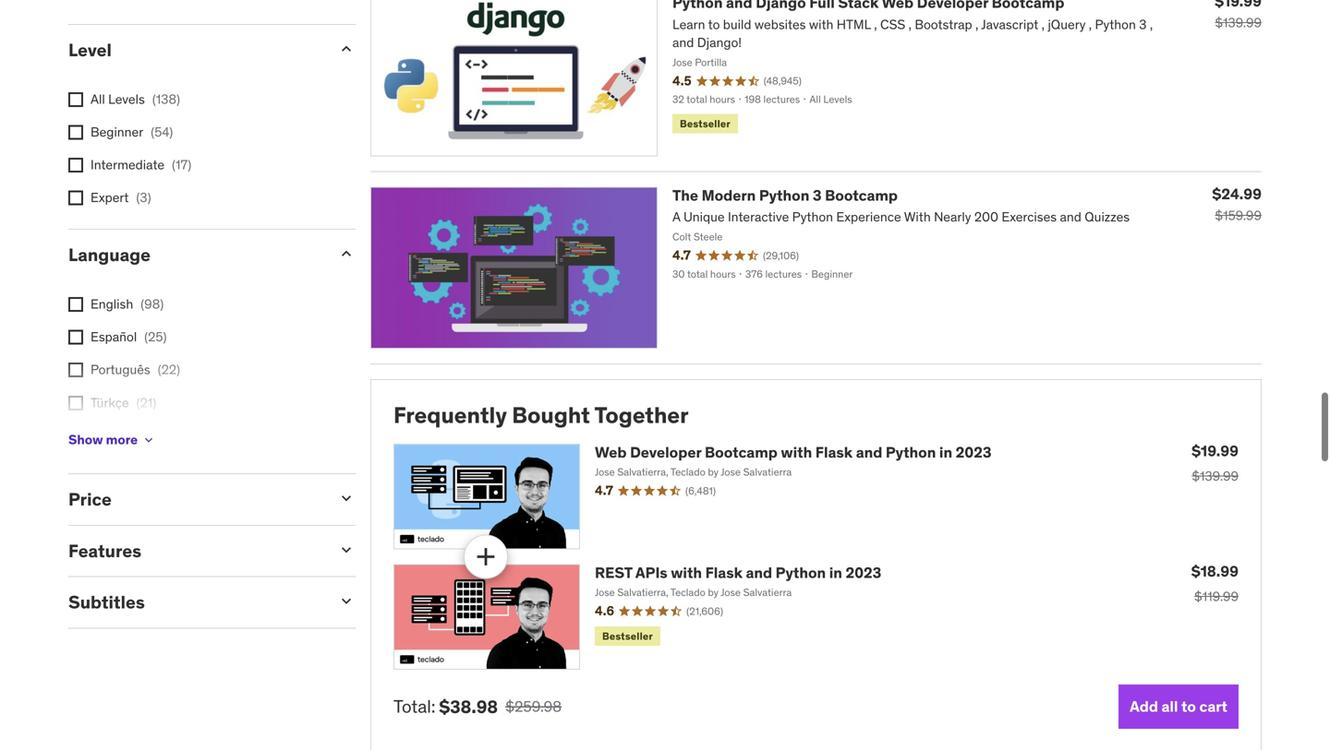 Task type: describe. For each thing, give the bounding box(es) containing it.
(17)
[[172, 157, 191, 173]]

xsmall image for español
[[68, 330, 83, 345]]

salvatierra, inside rest apis with flask and python in 2023 jose salvatierra, teclado by jose salvatierra
[[617, 587, 668, 600]]

small image for language
[[337, 245, 356, 263]]

english
[[91, 296, 133, 313]]

xsmall image for beginner
[[68, 125, 83, 140]]

price
[[68, 489, 112, 511]]

all
[[91, 91, 105, 107]]

(138)
[[152, 91, 180, 107]]

jose up 4.7
[[595, 466, 615, 479]]

together
[[594, 402, 689, 430]]

features
[[68, 540, 141, 562]]

levels
[[108, 91, 145, 107]]

the modern python 3 bootcamp
[[672, 186, 898, 205]]

python inside 'web developer bootcamp with flask and python in 2023 jose salvatierra, teclado by jose salvatierra'
[[886, 443, 936, 462]]

to
[[1181, 698, 1196, 717]]

salvatierra inside 'web developer bootcamp with flask and python in 2023 jose salvatierra, teclado by jose salvatierra'
[[743, 466, 792, 479]]

xsmall image for türkçe
[[68, 396, 83, 411]]

with inside 'web developer bootcamp with flask and python in 2023 jose salvatierra, teclado by jose salvatierra'
[[781, 443, 812, 462]]

(6,481)
[[685, 485, 716, 498]]

jose down rest apis with flask and python in 2023 link on the bottom of page
[[721, 587, 741, 600]]

in inside 'web developer bootcamp with flask and python in 2023 jose salvatierra, teclado by jose salvatierra'
[[939, 443, 952, 462]]

developer
[[630, 443, 701, 462]]

all levels (138)
[[91, 91, 180, 107]]

中文
[[91, 428, 116, 444]]

xsmall image for all
[[68, 92, 83, 107]]

(22)
[[158, 362, 180, 378]]

$139.99 inside $19.99 $139.99
[[1192, 468, 1239, 485]]

flask inside 'web developer bootcamp with flask and python in 2023 jose salvatierra, teclado by jose salvatierra'
[[815, 443, 853, 462]]

3
[[813, 186, 822, 205]]

with inside rest apis with flask and python in 2023 jose salvatierra, teclado by jose salvatierra
[[671, 564, 702, 583]]

and inside 'web developer bootcamp with flask and python in 2023 jose salvatierra, teclado by jose salvatierra'
[[856, 443, 882, 462]]

the modern python 3 bootcamp link
[[672, 186, 898, 205]]

expert
[[91, 189, 129, 206]]

show more
[[68, 432, 138, 449]]

subtitles
[[68, 592, 145, 614]]

the
[[672, 186, 698, 205]]

$259.98
[[505, 698, 562, 717]]

all
[[1161, 698, 1178, 717]]

by inside rest apis with flask and python in 2023 jose salvatierra, teclado by jose salvatierra
[[708, 587, 719, 600]]

beginner
[[91, 124, 143, 140]]

(3)
[[136, 189, 151, 206]]

español
[[91, 329, 137, 346]]

rest apis with flask and python in 2023 jose salvatierra, teclado by jose salvatierra
[[595, 564, 881, 600]]

$18.99 $119.99
[[1191, 562, 1239, 605]]

beginner (54)
[[91, 124, 173, 140]]

$19.99
[[1192, 442, 1239, 461]]

web developer bootcamp with flask and python in 2023 jose salvatierra, teclado by jose salvatierra
[[595, 443, 992, 479]]

frequently
[[393, 402, 507, 430]]

features button
[[68, 540, 322, 562]]

add all to cart button
[[1119, 685, 1239, 730]]

small image for price
[[337, 490, 356, 508]]

small image for level
[[337, 40, 356, 58]]

2023 inside 'web developer bootcamp with flask and python in 2023 jose salvatierra, teclado by jose salvatierra'
[[956, 443, 992, 462]]

português
[[91, 362, 150, 378]]

cart
[[1199, 698, 1228, 717]]

in inside rest apis with flask and python in 2023 jose salvatierra, teclado by jose salvatierra
[[829, 564, 842, 583]]

level
[[68, 39, 112, 61]]

español (25)
[[91, 329, 167, 346]]

salvatierra inside rest apis with flask and python in 2023 jose salvatierra, teclado by jose salvatierra
[[743, 587, 792, 600]]

more
[[106, 432, 138, 449]]

$19.99 $139.99
[[1192, 442, 1239, 485]]

web
[[595, 443, 627, 462]]

$24.99 $159.99
[[1212, 185, 1262, 224]]

xsmall image for english
[[68, 297, 83, 312]]

0 vertical spatial python
[[759, 186, 809, 205]]



Task type: locate. For each thing, give the bounding box(es) containing it.
0 vertical spatial 2023
[[956, 443, 992, 462]]

português (22)
[[91, 362, 180, 378]]

total:
[[393, 696, 435, 718]]

xsmall image for português
[[68, 363, 83, 378]]

1 horizontal spatial and
[[856, 443, 882, 462]]

add
[[1130, 698, 1158, 717]]

xsmall image left english
[[68, 297, 83, 312]]

0 vertical spatial bootcamp
[[825, 186, 898, 205]]

2 vertical spatial python
[[776, 564, 826, 583]]

teclado inside rest apis with flask and python in 2023 jose salvatierra, teclado by jose salvatierra
[[670, 587, 705, 600]]

1 vertical spatial bootcamp
[[705, 443, 778, 462]]

2 xsmall image from the top
[[68, 125, 83, 140]]

0 horizontal spatial bootcamp
[[705, 443, 778, 462]]

$18.99
[[1191, 562, 1239, 581]]

1 small image from the top
[[337, 245, 356, 263]]

1 horizontal spatial with
[[781, 443, 812, 462]]

show
[[68, 432, 103, 449]]

1 by from the top
[[708, 466, 719, 479]]

0 horizontal spatial with
[[671, 564, 702, 583]]

bootcamp right 3 at the right
[[825, 186, 898, 205]]

python inside rest apis with flask and python in 2023 jose salvatierra, teclado by jose salvatierra
[[776, 564, 826, 583]]

21606 reviews element
[[686, 605, 723, 619]]

salvatierra down rest apis with flask and python in 2023 link on the bottom of page
[[743, 587, 792, 600]]

apis
[[635, 564, 667, 583]]

0 vertical spatial flask
[[815, 443, 853, 462]]

0 vertical spatial small image
[[337, 40, 356, 58]]

small image
[[337, 245, 356, 263], [337, 593, 356, 611]]

1 vertical spatial python
[[886, 443, 936, 462]]

$119.99
[[1194, 589, 1239, 605]]

xsmall image
[[68, 92, 83, 107], [68, 125, 83, 140], [68, 158, 83, 173], [68, 297, 83, 312]]

flask
[[815, 443, 853, 462], [705, 564, 743, 583]]

0 vertical spatial small image
[[337, 245, 356, 263]]

0 vertical spatial in
[[939, 443, 952, 462]]

modern
[[702, 186, 756, 205]]

(54)
[[151, 124, 173, 140]]

teclado up (6,481)
[[670, 466, 705, 479]]

with
[[781, 443, 812, 462], [671, 564, 702, 583]]

1 horizontal spatial bootcamp
[[825, 186, 898, 205]]

1 horizontal spatial in
[[939, 443, 952, 462]]

web developer bootcamp with flask and python in 2023 link
[[595, 443, 992, 462]]

by up (21,606)
[[708, 587, 719, 600]]

1 horizontal spatial 2023
[[956, 443, 992, 462]]

1 vertical spatial small image
[[337, 490, 356, 508]]

$24.99
[[1212, 185, 1262, 204]]

1 vertical spatial teclado
[[670, 587, 705, 600]]

2023 inside rest apis with flask and python in 2023 jose salvatierra, teclado by jose salvatierra
[[846, 564, 881, 583]]

salvatierra, inside 'web developer bootcamp with flask and python in 2023 jose salvatierra, teclado by jose salvatierra'
[[617, 466, 668, 479]]

language
[[68, 244, 150, 266]]

jose up 4.6
[[595, 587, 615, 600]]

0 vertical spatial $139.99
[[1215, 14, 1262, 31]]

1 vertical spatial $139.99
[[1192, 468, 1239, 485]]

teclado up (21,606)
[[670, 587, 705, 600]]

rest apis with flask and python in 2023 link
[[595, 564, 881, 583]]

0 horizontal spatial in
[[829, 564, 842, 583]]

salvatierra, down developer
[[617, 466, 668, 479]]

2 by from the top
[[708, 587, 719, 600]]

teclado
[[670, 466, 705, 479], [670, 587, 705, 600]]

xsmall image left türkçe
[[68, 396, 83, 411]]

xsmall image right more
[[141, 433, 156, 448]]

0 vertical spatial salvatierra,
[[617, 466, 668, 479]]

4.6
[[595, 603, 614, 620]]

salvatierra, down apis
[[617, 587, 668, 600]]

salvatierra
[[743, 466, 792, 479], [743, 587, 792, 600]]

1 vertical spatial flask
[[705, 564, 743, 583]]

0 horizontal spatial flask
[[705, 564, 743, 583]]

2023
[[956, 443, 992, 462], [846, 564, 881, 583]]

1 vertical spatial 2023
[[846, 564, 881, 583]]

xsmall image left español
[[68, 330, 83, 345]]

bootcamp up (6,481)
[[705, 443, 778, 462]]

(98)
[[141, 296, 164, 313]]

total: $38.98 $259.98
[[393, 696, 562, 719]]

salvatierra,
[[617, 466, 668, 479], [617, 587, 668, 600]]

intermediate
[[91, 157, 164, 173]]

xsmall image
[[68, 191, 83, 206], [68, 330, 83, 345], [68, 363, 83, 378], [68, 396, 83, 411], [141, 433, 156, 448]]

xsmall image left expert
[[68, 191, 83, 206]]

1 vertical spatial salvatierra
[[743, 587, 792, 600]]

subtitles button
[[68, 592, 322, 614]]

show more button
[[68, 422, 156, 459]]

2 small image from the top
[[337, 490, 356, 508]]

0 horizontal spatial and
[[746, 564, 772, 583]]

1 teclado from the top
[[670, 466, 705, 479]]

english (98)
[[91, 296, 164, 313]]

jose
[[595, 466, 615, 479], [721, 466, 741, 479], [595, 587, 615, 600], [721, 587, 741, 600]]

0 vertical spatial and
[[856, 443, 882, 462]]

bootcamp inside 'web developer bootcamp with flask and python in 2023 jose salvatierra, teclado by jose salvatierra'
[[705, 443, 778, 462]]

intermediate (17)
[[91, 157, 191, 173]]

2 salvatierra from the top
[[743, 587, 792, 600]]

0 vertical spatial with
[[781, 443, 812, 462]]

in
[[939, 443, 952, 462], [829, 564, 842, 583]]

(21,606)
[[686, 605, 723, 618]]

2 vertical spatial small image
[[337, 541, 356, 560]]

and
[[856, 443, 882, 462], [746, 564, 772, 583]]

level button
[[68, 39, 322, 61]]

flask inside rest apis with flask and python in 2023 jose salvatierra, teclado by jose salvatierra
[[705, 564, 743, 583]]

small image for features
[[337, 541, 356, 560]]

(25)
[[144, 329, 167, 346]]

1 vertical spatial by
[[708, 587, 719, 600]]

4.7
[[595, 483, 613, 499]]

and inside rest apis with flask and python in 2023 jose salvatierra, teclado by jose salvatierra
[[746, 564, 772, 583]]

1 vertical spatial in
[[829, 564, 842, 583]]

$139.99
[[1215, 14, 1262, 31], [1192, 468, 1239, 485]]

frequently bought together
[[393, 402, 689, 430]]

1 horizontal spatial flask
[[815, 443, 853, 462]]

small image
[[337, 40, 356, 58], [337, 490, 356, 508], [337, 541, 356, 560]]

by inside 'web developer bootcamp with flask and python in 2023 jose salvatierra, teclado by jose salvatierra'
[[708, 466, 719, 479]]

rest
[[595, 564, 632, 583]]

xsmall image left intermediate
[[68, 158, 83, 173]]

4 xsmall image from the top
[[68, 297, 83, 312]]

6481 reviews element
[[685, 484, 716, 498]]

add all to cart
[[1130, 698, 1228, 717]]

3 small image from the top
[[337, 541, 356, 560]]

(21)
[[136, 395, 156, 411]]

3 xsmall image from the top
[[68, 158, 83, 173]]

xsmall image left all
[[68, 92, 83, 107]]

2 salvatierra, from the top
[[617, 587, 668, 600]]

2 teclado from the top
[[670, 587, 705, 600]]

türkçe (21)
[[91, 395, 156, 411]]

xsmall image inside show more 'button'
[[141, 433, 156, 448]]

1 salvatierra from the top
[[743, 466, 792, 479]]

$38.98
[[439, 696, 498, 719]]

language button
[[68, 244, 322, 266]]

small image for subtitles
[[337, 593, 356, 611]]

1 small image from the top
[[337, 40, 356, 58]]

2 small image from the top
[[337, 593, 356, 611]]

1 vertical spatial with
[[671, 564, 702, 583]]

teclado inside 'web developer bootcamp with flask and python in 2023 jose salvatierra, teclado by jose salvatierra'
[[670, 466, 705, 479]]

by
[[708, 466, 719, 479], [708, 587, 719, 600]]

0 vertical spatial salvatierra
[[743, 466, 792, 479]]

bootcamp
[[825, 186, 898, 205], [705, 443, 778, 462]]

expert (3)
[[91, 189, 151, 206]]

$159.99
[[1215, 207, 1262, 224]]

by up (6,481)
[[708, 466, 719, 479]]

price button
[[68, 489, 322, 511]]

salvatierra down web developer bootcamp with flask and python in 2023 link
[[743, 466, 792, 479]]

1 vertical spatial and
[[746, 564, 772, 583]]

1 xsmall image from the top
[[68, 92, 83, 107]]

1 salvatierra, from the top
[[617, 466, 668, 479]]

0 vertical spatial teclado
[[670, 466, 705, 479]]

jose down web developer bootcamp with flask and python in 2023 link
[[721, 466, 741, 479]]

0 vertical spatial by
[[708, 466, 719, 479]]

xsmall image left beginner
[[68, 125, 83, 140]]

bought
[[512, 402, 590, 430]]

python
[[759, 186, 809, 205], [886, 443, 936, 462], [776, 564, 826, 583]]

xsmall image for intermediate
[[68, 158, 83, 173]]

türkçe
[[91, 395, 129, 411]]

xsmall image for expert
[[68, 191, 83, 206]]

1 vertical spatial salvatierra,
[[617, 587, 668, 600]]

0 horizontal spatial 2023
[[846, 564, 881, 583]]

1 vertical spatial small image
[[337, 593, 356, 611]]

bestseller
[[602, 630, 653, 643]]

xsmall image left "português"
[[68, 363, 83, 378]]



Task type: vqa. For each thing, say whether or not it's contained in the screenshot.
(3)
yes



